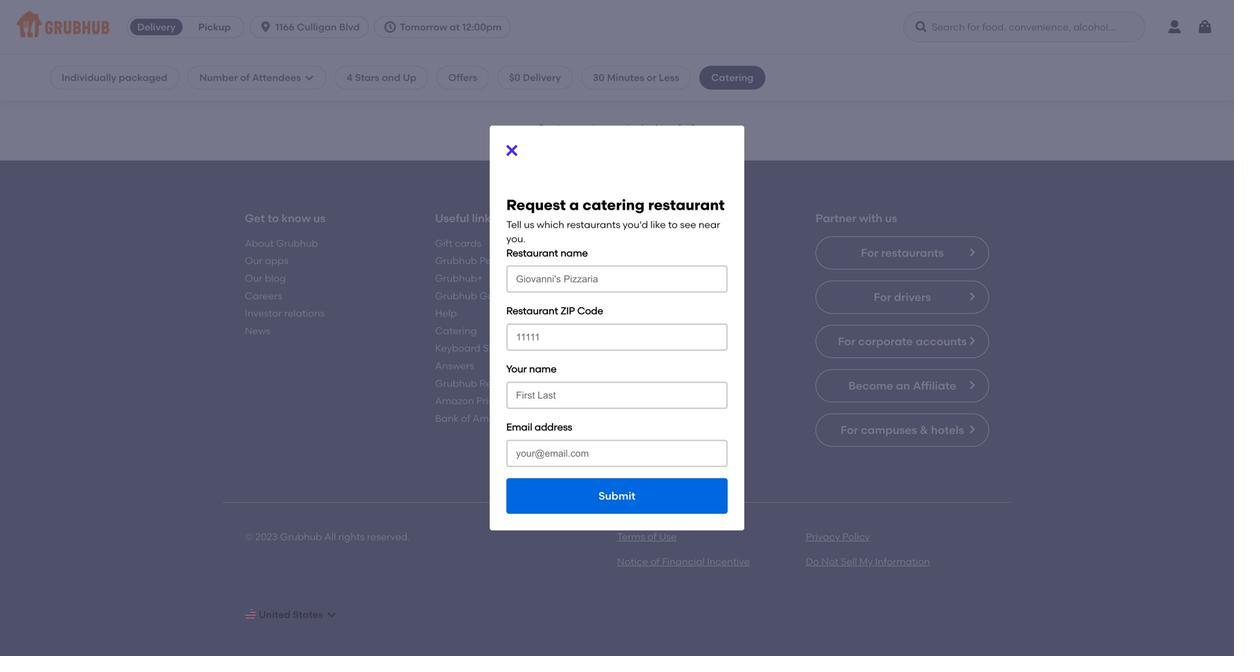 Task type: vqa. For each thing, say whether or not it's contained in the screenshot.
integrity
no



Task type: locate. For each thing, give the bounding box(es) containing it.
1 vertical spatial our
[[245, 272, 263, 284]]

what
[[585, 123, 608, 134]]

1 with from the left
[[675, 211, 699, 225]]

do not sell my information
[[806, 556, 930, 568]]

grubhub+ link
[[435, 272, 483, 284]]

svg image inside united states button
[[326, 609, 337, 620]]

2 restaurant from the top
[[507, 305, 558, 317]]

0 vertical spatial delivery
[[137, 21, 176, 33]]

near
[[699, 219, 721, 231]]

of right notice at the bottom
[[651, 556, 660, 568]]

0 vertical spatial a
[[547, 142, 553, 154]]

catering down "what"
[[577, 142, 617, 154]]

of
[[240, 72, 250, 83], [461, 412, 471, 424], [648, 531, 657, 542], [651, 556, 660, 568]]

or
[[647, 72, 657, 83]]

Restaurant ZIP Code telephone field
[[507, 323, 728, 351]]

with for partner
[[860, 211, 883, 225]]

grubhub down grubhub+
[[435, 290, 477, 302]]

for left drivers
[[874, 290, 892, 304]]

careers
[[245, 290, 282, 302]]

grubhub down for?
[[686, 142, 728, 154]]

restaurants inside request a catering restaurant tell us which restaurants you'd like to see near you.
[[567, 219, 621, 231]]

catering inside gift cards grubhub perks grubhub+ grubhub guarantee help catering keyboard shortcuts answers grubhub rewards amazon prime deal bank of america
[[435, 325, 477, 337]]

1 vertical spatial catering
[[583, 196, 645, 214]]

delivery
[[137, 21, 176, 33], [523, 72, 561, 83]]

like
[[651, 219, 666, 231]]

•
[[105, 63, 108, 75]]

a left "new"
[[547, 142, 553, 154]]

a inside request a catering restaurant tell us which restaurants you'd like to see near you.
[[570, 196, 579, 214]]

twitter link
[[626, 255, 657, 267]]

use
[[659, 531, 677, 542]]

your
[[507, 363, 527, 375]]

1 horizontal spatial to
[[668, 219, 678, 231]]

1 vertical spatial restaurant
[[648, 196, 725, 214]]

2 with from the left
[[860, 211, 883, 225]]

1 horizontal spatial see
[[680, 219, 697, 231]]

get to know us
[[245, 211, 326, 225]]

restaurant up near
[[648, 196, 725, 214]]

grubhub+
[[435, 272, 483, 284]]

1 vertical spatial catering
[[435, 325, 477, 337]]

for corporate accounts link
[[816, 325, 990, 358]]

catering
[[577, 142, 617, 154], [583, 196, 645, 214]]

email address
[[507, 421, 572, 433]]

0 vertical spatial see
[[566, 123, 582, 134]]

1166
[[275, 21, 295, 33]]

our down about
[[245, 255, 263, 267]]

individually packaged
[[62, 72, 168, 83]]

to right like
[[668, 219, 678, 231]]

language select image
[[245, 609, 256, 620]]

a
[[547, 142, 553, 154], [570, 196, 579, 214]]

for for for drivers
[[874, 290, 892, 304]]

catering up "you'd" on the right top of the page
[[583, 196, 645, 214]]

of left the use
[[648, 531, 657, 542]]

grubhub inside button
[[686, 142, 728, 154]]

my
[[860, 556, 873, 568]]

of right number
[[240, 72, 250, 83]]

1 vertical spatial delivery
[[523, 72, 561, 83]]

star icon image
[[58, 64, 69, 75]]

notice
[[617, 556, 648, 568]]

for left corporate
[[838, 334, 856, 348]]

us
[[313, 211, 326, 225], [701, 211, 713, 225], [885, 211, 898, 225], [524, 219, 535, 231]]

0 vertical spatial restaurants
[[567, 219, 621, 231]]

catering link
[[435, 325, 477, 337]]

individually
[[62, 72, 116, 83]]

of right bank
[[461, 412, 471, 424]]

restaurant for restaurant zip code
[[507, 305, 558, 317]]

for
[[671, 142, 684, 154]]

0 vertical spatial restaurant
[[507, 247, 558, 259]]

to
[[268, 211, 279, 225], [668, 219, 678, 231]]

delivery right $0
[[523, 72, 561, 83]]

restaurant down looking
[[620, 142, 669, 154]]

Restaurant name text field
[[507, 265, 728, 293]]

for for for corporate accounts
[[838, 334, 856, 348]]

(5)
[[89, 63, 101, 75]]

1 vertical spatial restaurants
[[881, 246, 944, 259]]

restaurant name
[[507, 247, 588, 259]]

name for restaurant name
[[561, 247, 588, 259]]

investor relations link
[[245, 307, 325, 319]]

0 horizontal spatial delivery
[[137, 21, 176, 33]]

the abuela
[[73, 48, 136, 61]]

0 vertical spatial restaurant
[[620, 142, 669, 154]]

1166 culligan blvd button
[[250, 16, 374, 38]]

0 horizontal spatial a
[[547, 142, 553, 154]]

terms
[[617, 531, 645, 542]]

0 horizontal spatial catering
[[435, 325, 477, 337]]

twitter
[[626, 255, 657, 267]]

see
[[566, 123, 582, 134], [680, 219, 697, 231]]

grubhub perks link
[[435, 255, 505, 267]]

us right tell on the left of page
[[524, 219, 535, 231]]

catering up keyboard
[[435, 325, 477, 337]]

main content
[[0, 0, 1235, 656]]

united states
[[259, 608, 323, 620]]

grubhub down "know"
[[276, 237, 318, 249]]

for down partner with us
[[861, 246, 879, 259]]

blvd
[[339, 21, 360, 33]]

with
[[675, 211, 699, 225], [860, 211, 883, 225]]

name right your
[[529, 363, 557, 375]]

for restaurants
[[861, 246, 944, 259]]

1 vertical spatial restaurant
[[507, 305, 558, 317]]

$0
[[509, 72, 521, 83]]

grubhub
[[686, 142, 728, 154], [276, 237, 318, 249], [435, 255, 477, 267], [435, 290, 477, 302], [435, 377, 477, 389], [280, 531, 322, 542]]

main content containing the abuela
[[0, 0, 1235, 656]]

with right partner
[[860, 211, 883, 225]]

amazon prime deal link
[[435, 395, 528, 407]]

1 vertical spatial name
[[529, 363, 557, 375]]

see left near
[[680, 219, 697, 231]]

which
[[537, 219, 565, 231]]

gift
[[435, 237, 453, 249]]

for for for campuses & hotels
[[841, 423, 859, 436]]

about grubhub link
[[245, 237, 318, 249]]

see up "new"
[[566, 123, 582, 134]]

terms of use link
[[617, 531, 677, 542]]

0 vertical spatial catering
[[712, 72, 754, 83]]

0 horizontal spatial with
[[675, 211, 699, 225]]

0 vertical spatial name
[[561, 247, 588, 259]]

email
[[507, 421, 532, 433]]

amazon
[[435, 395, 474, 407]]

don't see what you're looking for?
[[539, 123, 696, 134]]

12:00pm
[[462, 21, 502, 33]]

1 our from the top
[[245, 255, 263, 267]]

svg image inside 1166 culligan blvd button
[[259, 20, 273, 34]]

us inside request a catering restaurant tell us which restaurants you'd like to see near you.
[[524, 219, 535, 231]]

svg image
[[1197, 19, 1214, 35], [259, 20, 273, 34], [383, 20, 397, 34], [915, 20, 929, 34], [304, 72, 315, 83], [504, 142, 520, 159], [326, 609, 337, 620]]

to right get
[[268, 211, 279, 225]]

3.6
[[73, 63, 86, 75]]

1 horizontal spatial catering
[[712, 72, 754, 83]]

gift cards grubhub perks grubhub+ grubhub guarantee help catering keyboard shortcuts answers grubhub rewards amazon prime deal bank of america
[[435, 237, 531, 424]]

our up careers
[[245, 272, 263, 284]]

answers
[[435, 360, 474, 372]]

of for number
[[240, 72, 250, 83]]

restaurant down guarantee
[[507, 305, 558, 317]]

0 horizontal spatial to
[[268, 211, 279, 225]]

bank of america link
[[435, 412, 513, 424]]

restaurants up drivers
[[881, 246, 944, 259]]

delivery inside main content
[[523, 72, 561, 83]]

1 horizontal spatial delivery
[[523, 72, 561, 83]]

0 horizontal spatial see
[[566, 123, 582, 134]]

stars
[[355, 72, 380, 83]]

deal
[[506, 395, 528, 407]]

for left campuses
[[841, 423, 859, 436]]

for for for restaurants
[[861, 246, 879, 259]]

minutes
[[607, 72, 645, 83]]

a right request
[[570, 196, 579, 214]]

closed
[[284, 63, 317, 75]]

1 vertical spatial a
[[570, 196, 579, 214]]

name down which
[[561, 247, 588, 259]]

notice of financial incentive
[[617, 556, 750, 568]]

catering right "less"
[[712, 72, 754, 83]]

3.6 (5)
[[73, 63, 101, 75]]

1 horizontal spatial with
[[860, 211, 883, 225]]

0 horizontal spatial restaurants
[[567, 219, 621, 231]]

1 vertical spatial see
[[680, 219, 697, 231]]

see inside request a catering restaurant tell us which restaurants you'd like to see near you.
[[680, 219, 697, 231]]

for
[[861, 246, 879, 259], [874, 290, 892, 304], [838, 334, 856, 348], [841, 423, 859, 436]]

1 horizontal spatial restaurants
[[881, 246, 944, 259]]

campuses
[[861, 423, 917, 436]]

1 horizontal spatial name
[[561, 247, 588, 259]]

bank
[[435, 412, 459, 424]]

connect with us
[[626, 211, 713, 225]]

1 restaurant from the top
[[507, 247, 558, 259]]

request
[[507, 196, 566, 214]]

delivery up the abuela link
[[137, 21, 176, 33]]

a inside button
[[547, 142, 553, 154]]

restaurants
[[567, 219, 621, 231], [881, 246, 944, 259]]

1 horizontal spatial a
[[570, 196, 579, 214]]

with left near
[[675, 211, 699, 225]]

culligan
[[297, 21, 337, 33]]

of inside gift cards grubhub perks grubhub+ grubhub guarantee help catering keyboard shortcuts answers grubhub rewards amazon prime deal bank of america
[[461, 412, 471, 424]]

drivers
[[894, 290, 931, 304]]

0 vertical spatial catering
[[577, 142, 617, 154]]

0 horizontal spatial name
[[529, 363, 557, 375]]

restaurants left "you'd" on the right top of the page
[[567, 219, 621, 231]]

us right "know"
[[313, 211, 326, 225]]

0 vertical spatial our
[[245, 255, 263, 267]]

pickup button
[[186, 16, 244, 38]]

restaurant down you.
[[507, 247, 558, 259]]

restaurant
[[620, 142, 669, 154], [648, 196, 725, 214]]

tomorrow
[[400, 21, 447, 33]]

rewards
[[480, 377, 520, 389]]

of for terms
[[648, 531, 657, 542]]



Task type: describe. For each thing, give the bounding box(es) containing it.
zip
[[561, 305, 575, 317]]

grubhub inside about grubhub our apps our blog careers investor relations news
[[276, 237, 318, 249]]

you.
[[507, 233, 526, 245]]

help link
[[435, 307, 457, 319]]

the
[[73, 48, 93, 61]]

with for connect
[[675, 211, 699, 225]]

subscription pass image
[[58, 50, 70, 59]]

tomorrow at 12:00pm button
[[374, 16, 516, 38]]

a for suggest
[[547, 142, 553, 154]]

guarantee
[[480, 290, 531, 302]]

terms of use
[[617, 531, 677, 542]]

prime
[[476, 395, 504, 407]]

for?
[[678, 123, 696, 134]]

2023
[[255, 531, 278, 542]]

become an affiliate link
[[816, 369, 990, 402]]

reserved.
[[367, 531, 410, 542]]

address
[[535, 421, 572, 433]]

svg image inside the tomorrow at 12:00pm button
[[383, 20, 397, 34]]

tell
[[507, 219, 522, 231]]

investor
[[245, 307, 282, 319]]

main navigation navigation
[[0, 0, 1235, 55]]

for drivers
[[874, 290, 931, 304]]

privacy
[[806, 531, 840, 542]]

corporate
[[858, 334, 913, 348]]

states
[[293, 608, 323, 620]]

$0 delivery
[[509, 72, 561, 83]]

financial
[[662, 556, 705, 568]]

america
[[473, 412, 513, 424]]

attendees
[[252, 72, 301, 83]]

at
[[450, 21, 460, 33]]

become
[[849, 379, 894, 392]]

accounts
[[916, 334, 967, 348]]

shortcuts
[[483, 342, 528, 354]]

keyboard shortcuts link
[[435, 342, 528, 354]]

mexican
[[112, 63, 151, 75]]

number of attendees
[[199, 72, 301, 83]]

news link
[[245, 325, 271, 337]]

restaurant inside request a catering restaurant tell us which restaurants you'd like to see near you.
[[648, 196, 725, 214]]

do
[[806, 556, 819, 568]]

grubhub left the all
[[280, 531, 322, 542]]

grubhub rewards link
[[435, 377, 520, 389]]

an
[[896, 379, 910, 392]]

partner with us
[[816, 211, 898, 225]]

suggest a new catering restaurant for grubhub button
[[500, 136, 734, 160]]

grubhub down gift cards link
[[435, 255, 477, 267]]

hotels
[[931, 423, 964, 436]]

request a catering restaurant tell us which restaurants you'd like to see near you.
[[507, 196, 725, 245]]

us up for restaurants
[[885, 211, 898, 225]]

know
[[282, 211, 311, 225]]

youtube link
[[626, 290, 666, 302]]

delivery inside delivery button
[[137, 21, 176, 33]]

© 2023 grubhub all rights reserved.
[[245, 531, 410, 542]]

submit link
[[507, 478, 728, 514]]

blog
[[265, 272, 286, 284]]

grubhub guarantee link
[[435, 290, 531, 302]]

your name
[[507, 363, 557, 375]]

and
[[382, 72, 401, 83]]

catering inside request a catering restaurant tell us which restaurants you'd like to see near you.
[[583, 196, 645, 214]]

the abuela logo image
[[144, 0, 231, 38]]

offers
[[448, 72, 478, 83]]

packaged
[[119, 72, 168, 83]]

privacy policy link
[[806, 531, 870, 542]]

to inside main content
[[268, 211, 279, 225]]

Your name text field
[[507, 382, 728, 409]]

our apps link
[[245, 255, 289, 267]]

restaurant zip code
[[507, 305, 604, 317]]

Email address email field
[[507, 440, 728, 467]]

for restaurants link
[[816, 236, 990, 269]]

to inside request a catering restaurant tell us which restaurants you'd like to see near you.
[[668, 219, 678, 231]]

us right like
[[701, 211, 713, 225]]

for drivers link
[[816, 281, 990, 314]]

for campuses & hotels link
[[816, 413, 990, 447]]

restaurant for restaurant name
[[507, 247, 558, 259]]

• mexican
[[105, 63, 151, 75]]

links
[[472, 211, 496, 225]]

sell
[[841, 556, 857, 568]]

2 our from the top
[[245, 272, 263, 284]]

restaurants inside main content
[[881, 246, 944, 259]]

grubhub down answers link
[[435, 377, 477, 389]]

united
[[259, 608, 291, 620]]

for corporate accounts
[[838, 334, 967, 348]]

catering inside button
[[577, 142, 617, 154]]

name for your name
[[529, 363, 557, 375]]

abuela
[[96, 48, 136, 61]]

answers link
[[435, 360, 474, 372]]

not
[[822, 556, 839, 568]]

new
[[556, 142, 575, 154]]

do not sell my information link
[[806, 556, 930, 568]]

about
[[245, 237, 274, 249]]

1166 culligan blvd
[[275, 21, 360, 33]]

4 stars and up
[[347, 72, 417, 83]]

a for request
[[570, 196, 579, 214]]

for campuses & hotels
[[841, 423, 964, 436]]

don't
[[539, 123, 564, 134]]

useful
[[435, 211, 469, 225]]

number
[[199, 72, 238, 83]]

less
[[659, 72, 680, 83]]

restaurant inside button
[[620, 142, 669, 154]]

all
[[325, 531, 336, 542]]

of for notice
[[651, 556, 660, 568]]



